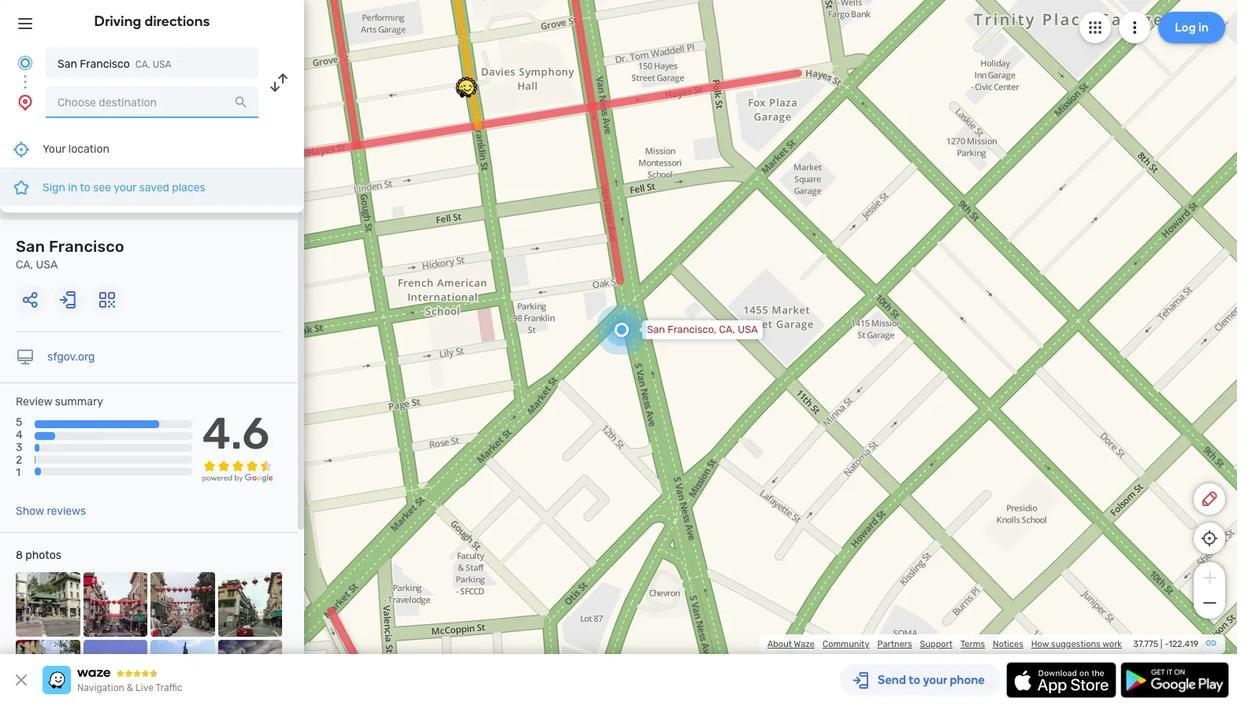 Task type: describe. For each thing, give the bounding box(es) containing it.
37.775
[[1134, 640, 1159, 650]]

image 8 of san francisco, sf image
[[218, 640, 282, 705]]

2 vertical spatial san
[[647, 324, 665, 336]]

3
[[16, 442, 22, 455]]

notices
[[993, 640, 1024, 650]]

support link
[[920, 640, 953, 650]]

work
[[1103, 640, 1122, 650]]

122.419
[[1169, 640, 1199, 650]]

image 7 of san francisco, sf image
[[151, 640, 215, 705]]

&
[[127, 683, 133, 694]]

5
[[16, 416, 22, 430]]

8
[[16, 549, 23, 563]]

partners link
[[878, 640, 912, 650]]

1 vertical spatial francisco
[[49, 237, 124, 256]]

terms link
[[961, 640, 985, 650]]

notices link
[[993, 640, 1024, 650]]

navigation & live traffic
[[77, 683, 182, 694]]

pencil image
[[1200, 490, 1219, 509]]

-
[[1165, 640, 1169, 650]]

francisco,
[[668, 324, 717, 336]]

|
[[1161, 640, 1163, 650]]

support
[[920, 640, 953, 650]]

navigation
[[77, 683, 124, 694]]

current location image
[[16, 54, 35, 73]]

recenter image
[[12, 140, 31, 159]]

photos
[[25, 549, 61, 563]]

computer image
[[16, 348, 35, 367]]

8 photos
[[16, 549, 61, 563]]

sfgov.org link
[[47, 351, 95, 364]]

0 vertical spatial san
[[58, 58, 77, 71]]

image 2 of san francisco, sf image
[[83, 573, 147, 637]]

zoom out image
[[1200, 594, 1220, 613]]

traffic
[[156, 683, 182, 694]]

5 4 3 2 1
[[16, 416, 23, 480]]

location image
[[16, 93, 35, 112]]

show reviews
[[16, 505, 86, 519]]

directions
[[145, 13, 210, 30]]

about waze link
[[768, 640, 815, 650]]

driving
[[94, 13, 141, 30]]

summary
[[55, 396, 103, 409]]

community link
[[823, 640, 870, 650]]



Task type: vqa. For each thing, say whether or not it's contained in the screenshot.
CA, to the bottom
yes



Task type: locate. For each thing, give the bounding box(es) containing it.
list box
[[0, 131, 304, 213]]

2 horizontal spatial san
[[647, 324, 665, 336]]

community
[[823, 640, 870, 650]]

san
[[58, 58, 77, 71], [16, 237, 45, 256], [647, 324, 665, 336]]

san down star icon
[[16, 237, 45, 256]]

review summary
[[16, 396, 103, 409]]

san francisco ca, usa
[[58, 58, 171, 71], [16, 237, 124, 272]]

ca, down star icon
[[16, 259, 33, 272]]

4
[[16, 429, 23, 442]]

star image
[[12, 178, 31, 197]]

about waze community partners support terms notices how suggestions work
[[768, 640, 1122, 650]]

ca, up choose destination text box
[[135, 59, 150, 70]]

san francisco, ca, usa
[[647, 324, 758, 336]]

terms
[[961, 640, 985, 650]]

ca,
[[135, 59, 150, 70], [16, 259, 33, 272], [719, 324, 735, 336]]

image 6 of san francisco, sf image
[[83, 640, 147, 705]]

1 vertical spatial usa
[[36, 259, 58, 272]]

0 horizontal spatial ca,
[[16, 259, 33, 272]]

reviews
[[47, 505, 86, 519]]

0 vertical spatial ca,
[[135, 59, 150, 70]]

image 4 of san francisco, sf image
[[218, 573, 282, 637]]

4.6
[[202, 408, 270, 460]]

suggestions
[[1051, 640, 1101, 650]]

waze
[[794, 640, 815, 650]]

image 5 of san francisco, sf image
[[16, 640, 80, 705]]

1 vertical spatial san francisco ca, usa
[[16, 237, 124, 272]]

how
[[1032, 640, 1049, 650]]

37.775 | -122.419
[[1134, 640, 1199, 650]]

san right current location "image"
[[58, 58, 77, 71]]

link image
[[1205, 638, 1218, 650]]

x image
[[12, 672, 31, 690]]

0 vertical spatial san francisco ca, usa
[[58, 58, 171, 71]]

2 horizontal spatial ca,
[[719, 324, 735, 336]]

image 1 of san francisco, sf image
[[16, 573, 80, 637]]

2 vertical spatial ca,
[[719, 324, 735, 336]]

san left francisco,
[[647, 324, 665, 336]]

zoom in image
[[1200, 569, 1220, 588]]

1 vertical spatial san
[[16, 237, 45, 256]]

how suggestions work link
[[1032, 640, 1122, 650]]

Choose destination text field
[[46, 87, 259, 118]]

show
[[16, 505, 44, 519]]

2 vertical spatial usa
[[738, 324, 758, 336]]

live
[[136, 683, 154, 694]]

0 vertical spatial francisco
[[80, 58, 130, 71]]

1 vertical spatial ca,
[[16, 259, 33, 272]]

0 horizontal spatial san
[[16, 237, 45, 256]]

francisco
[[80, 58, 130, 71], [49, 237, 124, 256]]

sfgov.org
[[47, 351, 95, 364]]

review
[[16, 396, 52, 409]]

partners
[[878, 640, 912, 650]]

1 horizontal spatial san
[[58, 58, 77, 71]]

0 horizontal spatial usa
[[36, 259, 58, 272]]

1
[[16, 467, 20, 480]]

1 horizontal spatial ca,
[[135, 59, 150, 70]]

driving directions
[[94, 13, 210, 30]]

2 horizontal spatial usa
[[738, 324, 758, 336]]

0 vertical spatial usa
[[153, 59, 171, 70]]

2
[[16, 454, 22, 468]]

usa
[[153, 59, 171, 70], [36, 259, 58, 272], [738, 324, 758, 336]]

image 3 of san francisco, sf image
[[151, 573, 215, 637]]

1 horizontal spatial usa
[[153, 59, 171, 70]]

about
[[768, 640, 792, 650]]

ca, right francisco,
[[719, 324, 735, 336]]



